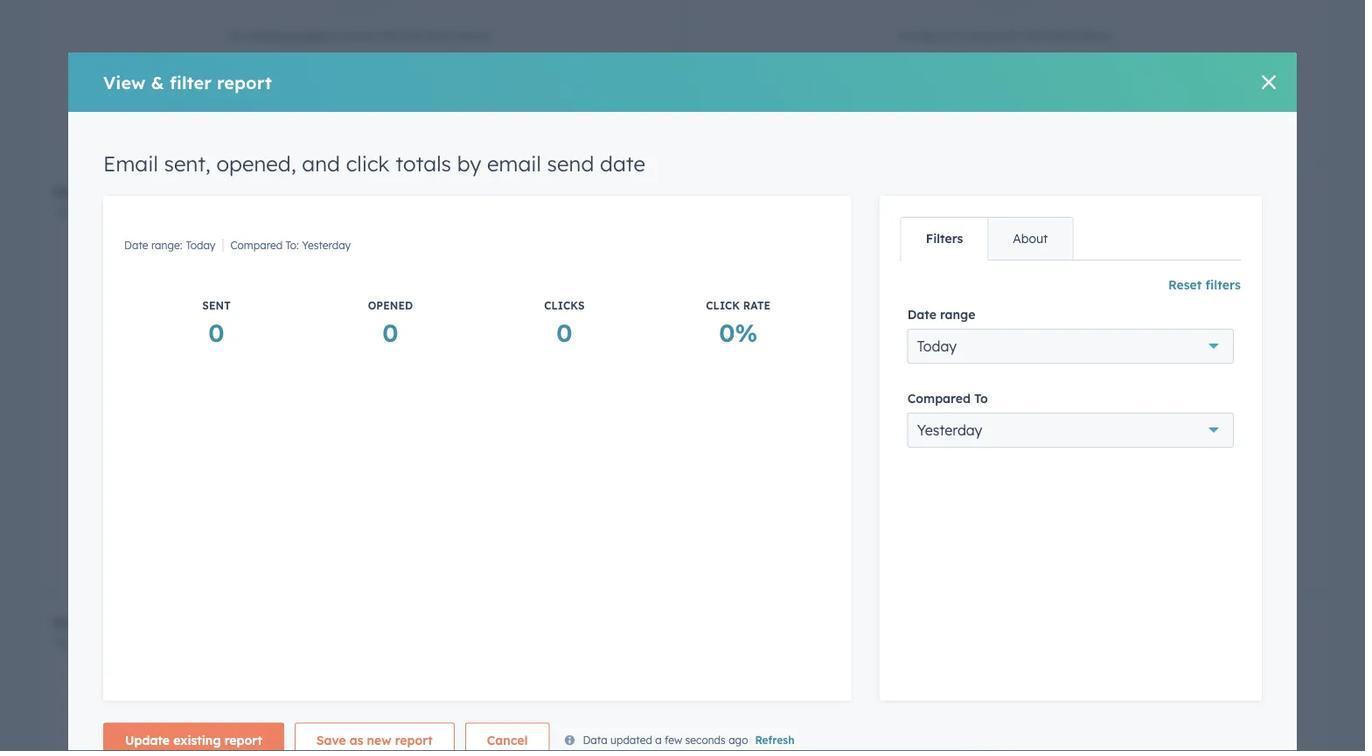 Task type: describe. For each thing, give the bounding box(es) containing it.
compared for compared to: previous 30 days
[[866, 206, 919, 220]]

about
[[1014, 231, 1048, 246]]

forms
[[919, 28, 952, 43]]

the inside new contact conversions from ads element
[[774, 637, 789, 650]]

compared to: yesterday
[[231, 239, 351, 252]]

date inside marketing email totals by open rate element
[[52, 206, 77, 220]]

filters link
[[902, 218, 988, 260]]

0 horizontal spatial clicks 0
[[544, 299, 585, 348]]

show inside no landing pages to show for this time frame. 'button'
[[349, 28, 379, 43]]

sent 0
[[202, 299, 231, 348]]

update
[[125, 733, 170, 748]]

no for no forms to show for this time frame.
[[898, 28, 915, 43]]

no landing pages to show for this time frame. button
[[42, 0, 679, 164]]

ads
[[916, 614, 941, 631]]

in inside marketing email totals by open rate element
[[114, 206, 125, 220]]

0 horizontal spatial and
[[302, 150, 340, 177]]

clicks
[[75, 614, 114, 631]]

in the last 365 days
[[760, 637, 857, 650]]

existing
[[173, 733, 221, 748]]

landing
[[249, 28, 291, 43]]

ago
[[729, 734, 748, 747]]

new contact conversions from ads element
[[688, 602, 1325, 752]]

0% button
[[719, 316, 758, 349]]

view
[[103, 71, 146, 93]]

0 vertical spatial yesterday
[[302, 239, 351, 252]]

1 vertical spatial email
[[698, 183, 738, 201]]

contact
[[733, 614, 786, 631]]

email inside 'dialog'
[[103, 150, 158, 177]]

0 inside email sent, opened, and click totals by email send date element
[[1200, 285, 1216, 315]]

save as new report button
[[295, 723, 455, 752]]

range: inside marketing email totals by open rate element
[[79, 206, 111, 220]]

close image
[[1263, 75, 1277, 89]]

1 for from the left
[[382, 28, 399, 43]]

date range:
[[52, 637, 111, 650]]

0 button inside email sent, opened, and click totals by email send date element
[[1200, 283, 1216, 317]]

cancel
[[487, 733, 528, 748]]

1 to from the left
[[334, 28, 346, 43]]

a
[[656, 734, 662, 747]]

&
[[151, 71, 164, 93]]

to
[[975, 391, 989, 406]]

save
[[317, 733, 346, 748]]

pages
[[295, 28, 331, 43]]

data
[[583, 734, 608, 747]]

1 horizontal spatial and
[[840, 183, 867, 201]]

about link
[[988, 218, 1073, 260]]

network
[[185, 614, 242, 631]]

data updated a few seconds ago refresh
[[583, 734, 795, 747]]

compared for compared to: yesterday
[[231, 239, 283, 252]]

today button
[[908, 329, 1235, 364]]

updated
[[611, 734, 653, 747]]

0 horizontal spatial today
[[186, 239, 216, 252]]

30 inside marketing email totals by open rate element
[[167, 206, 179, 220]]

the inside marketing email totals by open rate element
[[128, 206, 144, 220]]

tab list containing filters
[[901, 217, 1074, 261]]

save as new report
[[317, 733, 433, 748]]

date range: in the last 30 days inside email sent, opened, and click totals by email send date element
[[698, 206, 851, 220]]

0 horizontal spatial email
[[128, 183, 167, 201]]

filter
[[170, 71, 212, 93]]

1 horizontal spatial email
[[487, 150, 542, 177]]

1 vertical spatial date
[[1053, 183, 1085, 201]]

reset
[[1169, 277, 1202, 293]]

compared to
[[908, 391, 989, 406]]

clicks 0 inside email sent, opened, and click totals by email send date element
[[1188, 267, 1228, 315]]

social
[[140, 614, 181, 631]]

opened for opened 0
[[368, 299, 413, 312]]

frequency:
[[872, 637, 926, 650]]

last inside new contact conversions from ads element
[[792, 637, 810, 650]]

email sent, opened, and click totals by email send date element
[[688, 171, 1325, 593]]

no forms to show for this time frame.
[[898, 28, 1114, 43]]

0%
[[719, 317, 758, 348]]

refresh
[[755, 734, 795, 747]]

1 this from the left
[[402, 28, 423, 43]]

view & filter report
[[103, 71, 272, 93]]

rate inside click rate 0%
[[744, 299, 771, 312]]

0 horizontal spatial totals
[[172, 183, 211, 201]]

range: inside ad clicks by social network element
[[79, 637, 111, 650]]

dialog containing 0
[[68, 52, 1298, 752]]

by inside 'dialog'
[[457, 150, 482, 177]]

opened, inside 'dialog'
[[216, 150, 296, 177]]

filters
[[926, 231, 964, 246]]

last inside email sent, opened, and click totals by email send date element
[[792, 206, 810, 220]]

marketing
[[52, 183, 124, 201]]

new
[[698, 614, 729, 631]]

2 horizontal spatial totals
[[907, 183, 947, 201]]

date inside ad clicks by social network element
[[52, 637, 77, 650]]

0 horizontal spatial sent,
[[164, 150, 211, 177]]

from
[[878, 614, 911, 631]]

the inside email sent, opened, and click totals by email send date element
[[774, 206, 789, 220]]

ad clicks by social network
[[52, 614, 242, 631]]

new
[[367, 733, 392, 748]]



Task type: locate. For each thing, give the bounding box(es) containing it.
in
[[114, 206, 125, 220], [760, 206, 771, 220], [760, 637, 771, 650]]

365
[[813, 637, 830, 650]]

compared left "to"
[[908, 391, 971, 406]]

1 horizontal spatial send
[[1016, 183, 1049, 201]]

marketing email totals by open rate
[[52, 183, 305, 201]]

0 vertical spatial compared
[[866, 206, 919, 220]]

previous
[[938, 206, 980, 220]]

1 vertical spatial to:
[[286, 239, 299, 252]]

0 horizontal spatial show
[[349, 28, 379, 43]]

show right 'pages'
[[349, 28, 379, 43]]

ad
[[52, 614, 71, 631]]

to: for previous
[[921, 206, 935, 220]]

0 vertical spatial opened
[[984, 267, 1029, 280]]

0 inside opened 0
[[383, 317, 399, 348]]

filters
[[1206, 277, 1242, 293]]

clicks
[[1188, 267, 1228, 280], [544, 299, 585, 312]]

0 horizontal spatial no
[[228, 28, 245, 43]]

frame.
[[455, 28, 493, 43], [1077, 28, 1114, 43]]

totals inside 'dialog'
[[396, 150, 452, 177]]

1 horizontal spatial email
[[698, 183, 738, 201]]

new contact conversions from ads
[[698, 614, 941, 631]]

click inside 'dialog'
[[346, 150, 390, 177]]

0 horizontal spatial clicks
[[544, 299, 585, 312]]

report for view & filter report
[[217, 71, 272, 93]]

reset filters
[[1169, 277, 1242, 293]]

0 vertical spatial send
[[547, 150, 594, 177]]

1 show from the left
[[349, 28, 379, 43]]

2 this from the left
[[1024, 28, 1044, 43]]

refresh button
[[755, 732, 795, 748]]

1 frame. from the left
[[455, 28, 493, 43]]

report for save as new report
[[395, 733, 433, 748]]

1 vertical spatial compared
[[231, 239, 283, 252]]

0 horizontal spatial time
[[426, 28, 452, 43]]

1 horizontal spatial frame.
[[1077, 28, 1114, 43]]

2 no from the left
[[898, 28, 915, 43]]

1 time from the left
[[426, 28, 452, 43]]

email
[[487, 150, 542, 177], [128, 183, 167, 201], [973, 183, 1012, 201]]

1 date range: in the last 30 days from the left
[[52, 206, 206, 220]]

yesterday button
[[908, 413, 1235, 448]]

0 horizontal spatial opened
[[368, 299, 413, 312]]

reset filters button
[[1169, 275, 1242, 296]]

1 horizontal spatial no
[[898, 28, 915, 43]]

rate
[[276, 183, 305, 201], [744, 299, 771, 312]]

today down date range
[[918, 338, 957, 355]]

1 vertical spatial and
[[840, 183, 867, 201]]

1 horizontal spatial opened,
[[779, 183, 835, 201]]

0
[[1200, 285, 1216, 315], [209, 317, 225, 348], [383, 317, 399, 348], [557, 317, 573, 348]]

dialog
[[68, 52, 1298, 752]]

show right forms
[[971, 28, 1000, 43]]

range: inside email sent, opened, and click totals by email send date element
[[725, 206, 756, 220]]

0 horizontal spatial send
[[547, 150, 594, 177]]

send
[[547, 150, 594, 177], [1016, 183, 1049, 201]]

1 no from the left
[[228, 28, 245, 43]]

cancel button
[[465, 723, 550, 752]]

email
[[103, 150, 158, 177], [698, 183, 738, 201]]

for right 'pages'
[[382, 28, 399, 43]]

update existing report button
[[103, 723, 284, 752]]

1 vertical spatial email sent, opened, and click totals by email send date
[[698, 183, 1085, 201]]

days inside marketing email totals by open rate element
[[182, 206, 206, 220]]

and
[[302, 150, 340, 177], [840, 183, 867, 201]]

compared left previous
[[866, 206, 919, 220]]

to right 'pages'
[[334, 28, 346, 43]]

1 horizontal spatial time
[[1048, 28, 1073, 43]]

show inside no forms to show for this time frame. 'button'
[[971, 28, 1000, 43]]

0 horizontal spatial date
[[600, 150, 646, 177]]

0 horizontal spatial frame.
[[455, 28, 493, 43]]

to: for yesterday
[[286, 239, 299, 252]]

0 horizontal spatial opened,
[[216, 150, 296, 177]]

0 vertical spatial sent,
[[164, 150, 211, 177]]

date range
[[908, 307, 976, 322]]

0 horizontal spatial email
[[103, 150, 158, 177]]

1 horizontal spatial clicks 0
[[1188, 267, 1228, 315]]

2 vertical spatial compared
[[908, 391, 971, 406]]

1 horizontal spatial today
[[918, 338, 957, 355]]

0 horizontal spatial this
[[402, 28, 423, 43]]

1 horizontal spatial totals
[[396, 150, 452, 177]]

seconds
[[686, 734, 726, 747]]

1 horizontal spatial this
[[1024, 28, 1044, 43]]

time
[[426, 28, 452, 43], [1048, 28, 1073, 43]]

tab list
[[901, 217, 1074, 261]]

compared for compared to
[[908, 391, 971, 406]]

report right existing
[[225, 733, 262, 748]]

1 horizontal spatial rate
[[744, 299, 771, 312]]

range
[[941, 307, 976, 322]]

send inside 'dialog'
[[547, 150, 594, 177]]

report down landing
[[217, 71, 272, 93]]

yesterday
[[302, 239, 351, 252], [918, 422, 983, 439]]

clicks 0
[[1188, 267, 1228, 315], [544, 299, 585, 348]]

date range: today
[[124, 239, 216, 252]]

range: inside 'dialog'
[[151, 239, 182, 252]]

frame. inside no landing pages to show for this time frame. 'button'
[[455, 28, 493, 43]]

last inside marketing email totals by open rate element
[[147, 206, 164, 220]]

1 horizontal spatial to
[[955, 28, 967, 43]]

0 vertical spatial today
[[186, 239, 216, 252]]

opened for opened
[[984, 267, 1029, 280]]

click rate 0%
[[706, 299, 771, 348]]

to: inside 'dialog'
[[286, 239, 299, 252]]

1 vertical spatial opened,
[[779, 183, 835, 201]]

2 for from the left
[[1004, 28, 1020, 43]]

the
[[128, 206, 144, 220], [774, 206, 789, 220], [774, 637, 789, 650]]

1 horizontal spatial date
[[1053, 183, 1085, 201]]

compared
[[866, 206, 919, 220], [231, 239, 283, 252], [908, 391, 971, 406]]

1 vertical spatial clicks
[[544, 299, 585, 312]]

0 horizontal spatial date range: in the last 30 days
[[52, 206, 206, 220]]

0 vertical spatial date
[[600, 150, 646, 177]]

for
[[382, 28, 399, 43], [1004, 28, 1020, 43]]

0 vertical spatial and
[[302, 150, 340, 177]]

totals
[[396, 150, 452, 177], [172, 183, 211, 201], [907, 183, 947, 201]]

yesterday inside yesterday "popup button"
[[918, 422, 983, 439]]

ad clicks by social network element
[[42, 602, 679, 752]]

no left landing
[[228, 28, 245, 43]]

compared inside email sent, opened, and click totals by email send date element
[[866, 206, 919, 220]]

1 horizontal spatial clicks
[[1188, 267, 1228, 280]]

as
[[350, 733, 364, 748]]

date
[[600, 150, 646, 177], [1053, 183, 1085, 201]]

time inside no landing pages to show for this time frame. 'button'
[[426, 28, 452, 43]]

0 horizontal spatial to
[[334, 28, 346, 43]]

today inside popup button
[[918, 338, 957, 355]]

0 horizontal spatial click
[[346, 150, 390, 177]]

2 date range: in the last 30 days from the left
[[698, 206, 851, 220]]

0 vertical spatial email
[[103, 150, 158, 177]]

1 horizontal spatial sent,
[[742, 183, 775, 201]]

last
[[147, 206, 164, 220], [792, 206, 810, 220], [792, 637, 810, 650]]

1 vertical spatial sent,
[[742, 183, 775, 201]]

1 horizontal spatial email sent, opened, and click totals by email send date
[[698, 183, 1085, 201]]

2 horizontal spatial email
[[973, 183, 1012, 201]]

1 vertical spatial send
[[1016, 183, 1049, 201]]

this
[[402, 28, 423, 43], [1024, 28, 1044, 43]]

sent,
[[164, 150, 211, 177], [742, 183, 775, 201]]

rate right open
[[276, 183, 305, 201]]

email sent, opened, and click totals by email send date inside email sent, opened, and click totals by email send date element
[[698, 183, 1085, 201]]

days
[[182, 206, 206, 220], [828, 206, 851, 220], [998, 206, 1021, 220], [833, 637, 857, 650]]

opened
[[984, 267, 1029, 280], [368, 299, 413, 312]]

0 inside sent 0
[[209, 317, 225, 348]]

1 horizontal spatial yesterday
[[918, 422, 983, 439]]

in inside new contact conversions from ads element
[[760, 637, 771, 650]]

range:
[[79, 206, 111, 220], [725, 206, 756, 220], [151, 239, 182, 252], [79, 637, 111, 650]]

0 vertical spatial opened,
[[216, 150, 296, 177]]

1 vertical spatial today
[[918, 338, 957, 355]]

click
[[706, 299, 740, 312]]

compared to: previous 30 days
[[866, 206, 1021, 220]]

time inside no forms to show for this time frame. 'button'
[[1048, 28, 1073, 43]]

sent
[[202, 299, 231, 312]]

no
[[228, 28, 245, 43], [898, 28, 915, 43]]

to:
[[921, 206, 935, 220], [286, 239, 299, 252]]

compared down open
[[231, 239, 283, 252]]

no forms to show for this time frame. button
[[688, 0, 1325, 164]]

1 vertical spatial opened
[[368, 299, 413, 312]]

0 horizontal spatial email sent, opened, and click totals by email send date
[[103, 150, 646, 177]]

report
[[217, 71, 272, 93], [225, 733, 262, 748], [395, 733, 433, 748]]

to: inside email sent, opened, and click totals by email send date element
[[921, 206, 935, 220]]

to
[[334, 28, 346, 43], [955, 28, 967, 43]]

click
[[346, 150, 390, 177], [871, 183, 903, 201]]

0 vertical spatial email sent, opened, and click totals by email send date
[[103, 150, 646, 177]]

0 horizontal spatial yesterday
[[302, 239, 351, 252]]

1 horizontal spatial for
[[1004, 28, 1020, 43]]

in inside email sent, opened, and click totals by email send date element
[[760, 206, 771, 220]]

2 30 from the left
[[813, 206, 825, 220]]

show
[[349, 28, 379, 43], [971, 28, 1000, 43]]

email sent, opened, and click totals by email send date
[[103, 150, 646, 177], [698, 183, 1085, 201]]

1 30 from the left
[[167, 206, 179, 220]]

0 vertical spatial clicks
[[1188, 267, 1228, 280]]

report right new
[[395, 733, 433, 748]]

date range: in the last 30 days inside marketing email totals by open rate element
[[52, 206, 206, 220]]

2 to from the left
[[955, 28, 967, 43]]

opened 0
[[368, 299, 413, 348]]

0 vertical spatial rate
[[276, 183, 305, 201]]

no landing pages to show for this time frame.
[[228, 28, 493, 43]]

days inside new contact conversions from ads element
[[833, 637, 857, 650]]

0 horizontal spatial to:
[[286, 239, 299, 252]]

0 vertical spatial to:
[[921, 206, 935, 220]]

1 horizontal spatial to:
[[921, 206, 935, 220]]

date
[[52, 206, 77, 220], [698, 206, 722, 220], [124, 239, 148, 252], [908, 307, 937, 322], [52, 637, 77, 650]]

1 horizontal spatial date range: in the last 30 days
[[698, 206, 851, 220]]

0 horizontal spatial for
[[382, 28, 399, 43]]

1 horizontal spatial click
[[871, 183, 903, 201]]

0 button
[[1200, 283, 1216, 317], [209, 316, 225, 349], [383, 316, 399, 349], [557, 316, 573, 349]]

1 vertical spatial rate
[[744, 299, 771, 312]]

0 vertical spatial click
[[346, 150, 390, 177]]

rate up 0% on the right top of the page
[[744, 299, 771, 312]]

1 horizontal spatial show
[[971, 28, 1000, 43]]

2 frame. from the left
[[1077, 28, 1114, 43]]

conversions
[[790, 614, 874, 631]]

0 horizontal spatial rate
[[276, 183, 305, 201]]

date range: in the last 30 days
[[52, 206, 206, 220], [698, 206, 851, 220]]

frame. inside no forms to show for this time frame. 'button'
[[1077, 28, 1114, 43]]

few
[[665, 734, 683, 747]]

to right forms
[[955, 28, 967, 43]]

update existing report
[[125, 733, 262, 748]]

clicks inside email sent, opened, and click totals by email send date element
[[1188, 267, 1228, 280]]

2 time from the left
[[1048, 28, 1073, 43]]

1 horizontal spatial opened
[[984, 267, 1029, 280]]

no for no landing pages to show for this time frame.
[[228, 28, 245, 43]]

1 horizontal spatial 30
[[813, 206, 825, 220]]

opened inside 'dialog'
[[368, 299, 413, 312]]

open
[[237, 183, 272, 201]]

2 horizontal spatial 30
[[983, 206, 995, 220]]

no left forms
[[898, 28, 915, 43]]

3 30 from the left
[[983, 206, 995, 220]]

by
[[457, 150, 482, 177], [216, 183, 233, 201], [951, 183, 969, 201], [118, 614, 136, 631]]

2 show from the left
[[971, 28, 1000, 43]]

1 vertical spatial yesterday
[[918, 422, 983, 439]]

marketing email totals by open rate element
[[42, 171, 679, 593]]

0 horizontal spatial 30
[[167, 206, 179, 220]]

for right forms
[[1004, 28, 1020, 43]]

1 vertical spatial click
[[871, 183, 903, 201]]

today down marketing email totals by open rate
[[186, 239, 216, 252]]



Task type: vqa. For each thing, say whether or not it's contained in the screenshot.


